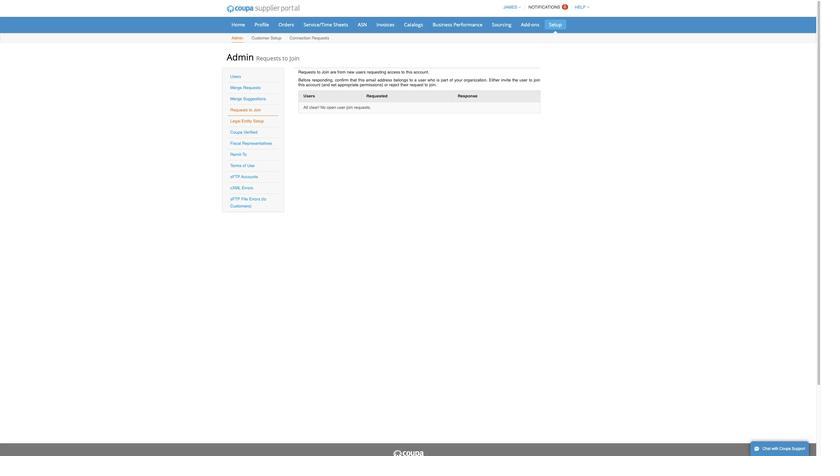 Task type: locate. For each thing, give the bounding box(es) containing it.
join down the 'connection'
[[290, 54, 300, 62]]

requests inside admin requests to join
[[256, 54, 281, 62]]

part
[[441, 78, 449, 83]]

0 vertical spatial join
[[534, 78, 541, 83]]

join left requests.
[[347, 105, 353, 110]]

help
[[575, 5, 586, 10]]

2 merge from the top
[[230, 97, 242, 101]]

setup right entity
[[253, 119, 264, 124]]

access
[[388, 70, 401, 75]]

2 horizontal spatial this
[[406, 70, 413, 75]]

0 vertical spatial coupa supplier portal image
[[222, 1, 304, 17]]

users link
[[230, 74, 241, 79]]

navigation
[[501, 1, 590, 13]]

a
[[415, 78, 417, 83]]

requests.
[[354, 105, 371, 110]]

coupa right 'with'
[[780, 447, 792, 451]]

from
[[338, 70, 346, 75]]

appropriate
[[338, 83, 359, 87]]

sftp
[[230, 175, 240, 179], [230, 197, 240, 202]]

user
[[419, 78, 427, 83], [520, 78, 528, 83], [338, 105, 346, 110]]

of left 'use'
[[243, 163, 246, 168]]

2 horizontal spatial join
[[322, 70, 330, 75]]

join down the suggestions
[[254, 108, 261, 112]]

admin down home link
[[232, 36, 243, 40]]

setup
[[550, 21, 562, 28], [271, 36, 282, 40], [253, 119, 264, 124]]

james link
[[501, 5, 522, 10]]

fiscal representatives
[[230, 141, 272, 146]]

1 horizontal spatial join
[[290, 54, 300, 62]]

response
[[458, 94, 478, 98]]

0 vertical spatial setup
[[550, 21, 562, 28]]

0 vertical spatial errors
[[242, 186, 253, 191]]

0
[[564, 4, 567, 9]]

(to
[[262, 197, 267, 202]]

chat
[[763, 447, 771, 451]]

of
[[450, 78, 453, 83], [243, 163, 246, 168]]

merge requests
[[230, 85, 261, 90]]

invite
[[502, 78, 511, 83]]

1 vertical spatial join
[[322, 70, 330, 75]]

user right a
[[419, 78, 427, 83]]

0 vertical spatial coupa
[[230, 130, 243, 135]]

coupa verified link
[[230, 130, 258, 135]]

0 vertical spatial join
[[290, 54, 300, 62]]

requests up the suggestions
[[243, 85, 261, 90]]

requests for admin
[[256, 54, 281, 62]]

errors
[[242, 186, 253, 191], [249, 197, 261, 202]]

0 vertical spatial sftp
[[230, 175, 240, 179]]

invoices link
[[373, 20, 399, 29]]

0 vertical spatial admin
[[232, 36, 243, 40]]

this
[[406, 70, 413, 75], [359, 78, 365, 83], [299, 83, 305, 87]]

1 vertical spatial setup
[[271, 36, 282, 40]]

legal entity setup link
[[230, 119, 264, 124]]

2 horizontal spatial setup
[[550, 21, 562, 28]]

0 horizontal spatial setup
[[253, 119, 264, 124]]

join left are
[[322, 70, 330, 75]]

1 vertical spatial join
[[347, 105, 353, 110]]

1 vertical spatial of
[[243, 163, 246, 168]]

navigation containing notifications 0
[[501, 1, 590, 13]]

1 vertical spatial sftp
[[230, 197, 240, 202]]

admin for admin requests to join
[[227, 51, 254, 63]]

business performance link
[[429, 20, 487, 29]]

requests down service/time
[[312, 36, 330, 40]]

account.
[[414, 70, 430, 75]]

requests to join
[[230, 108, 261, 112]]

1 vertical spatial coupa
[[780, 447, 792, 451]]

0 vertical spatial merge
[[230, 85, 242, 90]]

sftp up customers)
[[230, 197, 240, 202]]

0 horizontal spatial coupa supplier portal image
[[222, 1, 304, 17]]

request
[[410, 83, 424, 87]]

merge down users link
[[230, 85, 242, 90]]

set
[[331, 83, 337, 87]]

notifications 0
[[529, 4, 567, 10]]

0 horizontal spatial join
[[254, 108, 261, 112]]

admin
[[232, 36, 243, 40], [227, 51, 254, 63]]

requests up before
[[299, 70, 316, 75]]

1 horizontal spatial coupa supplier portal image
[[393, 450, 424, 457]]

2 sftp from the top
[[230, 197, 240, 202]]

this left account
[[299, 83, 305, 87]]

reject
[[390, 83, 400, 87]]

0 horizontal spatial coupa
[[230, 130, 243, 135]]

join
[[290, 54, 300, 62], [322, 70, 330, 75], [254, 108, 261, 112]]

0 horizontal spatial of
[[243, 163, 246, 168]]

0 horizontal spatial join
[[347, 105, 353, 110]]

merge for merge requests
[[230, 85, 242, 90]]

1 horizontal spatial coupa
[[780, 447, 792, 451]]

coupa
[[230, 130, 243, 135], [780, 447, 792, 451]]

verified
[[244, 130, 258, 135]]

setup right customer
[[271, 36, 282, 40]]

no
[[321, 105, 326, 110]]

sftp up cxml
[[230, 175, 240, 179]]

address
[[378, 78, 393, 83]]

errors down accounts
[[242, 186, 253, 191]]

file
[[241, 197, 248, 202]]

customers)
[[230, 204, 252, 209]]

sftp inside sftp file errors (to customers)
[[230, 197, 240, 202]]

accounts
[[241, 175, 258, 179]]

users down account
[[304, 94, 315, 98]]

1 horizontal spatial of
[[450, 78, 453, 83]]

confirm
[[335, 78, 349, 83]]

1 vertical spatial users
[[304, 94, 315, 98]]

this down users
[[359, 78, 365, 83]]

catalogs link
[[400, 20, 428, 29]]

user right the
[[520, 78, 528, 83]]

coupa inside button
[[780, 447, 792, 451]]

0 vertical spatial users
[[230, 74, 241, 79]]

requests down customer setup link
[[256, 54, 281, 62]]

merge down merge requests
[[230, 97, 242, 101]]

james
[[504, 5, 518, 10]]

coupa supplier portal image
[[222, 1, 304, 17], [393, 450, 424, 457]]

are
[[331, 70, 337, 75]]

sftp file errors (to customers)
[[230, 197, 267, 209]]

users up merge requests
[[230, 74, 241, 79]]

asn
[[358, 21, 367, 28]]

2 horizontal spatial user
[[520, 78, 528, 83]]

cxml errors
[[230, 186, 253, 191]]

sftp for sftp accounts
[[230, 175, 240, 179]]

setup link
[[545, 20, 567, 29]]

1 horizontal spatial join
[[534, 78, 541, 83]]

errors left (to
[[249, 197, 261, 202]]

join
[[534, 78, 541, 83], [347, 105, 353, 110]]

users
[[230, 74, 241, 79], [304, 94, 315, 98]]

0 vertical spatial of
[[450, 78, 453, 83]]

sftp for sftp file errors (to customers)
[[230, 197, 240, 202]]

1 vertical spatial merge
[[230, 97, 242, 101]]

join inside admin requests to join
[[290, 54, 300, 62]]

this up belongs
[[406, 70, 413, 75]]

1 horizontal spatial setup
[[271, 36, 282, 40]]

setup down notifications 0
[[550, 21, 562, 28]]

fiscal
[[230, 141, 241, 146]]

support
[[793, 447, 806, 451]]

0 horizontal spatial user
[[338, 105, 346, 110]]

1 vertical spatial coupa supplier portal image
[[393, 450, 424, 457]]

invoices
[[377, 21, 395, 28]]

users
[[356, 70, 366, 75]]

of right part
[[450, 78, 453, 83]]

1 sftp from the top
[[230, 175, 240, 179]]

admin down admin link
[[227, 51, 254, 63]]

fiscal representatives link
[[230, 141, 272, 146]]

1 merge from the top
[[230, 85, 242, 90]]

join inside "requests to join are from new users requesting access to this account. before responding, confirm that this email address belongs to a user who is part of your organization. either invite the user to join this account (and set appropriate permissions) or reject their request to join."
[[322, 70, 330, 75]]

2 vertical spatial setup
[[253, 119, 264, 124]]

2 vertical spatial join
[[254, 108, 261, 112]]

1 vertical spatial admin
[[227, 51, 254, 63]]

requests inside "requests to join are from new users requesting access to this account. before responding, confirm that this email address belongs to a user who is part of your organization. either invite the user to join this account (and set appropriate permissions) or reject their request to join."
[[299, 70, 316, 75]]

1 vertical spatial errors
[[249, 197, 261, 202]]

user right open on the top left
[[338, 105, 346, 110]]

errors inside sftp file errors (to customers)
[[249, 197, 261, 202]]

service/time
[[304, 21, 332, 28]]

connection requests link
[[290, 34, 330, 43]]

join for requests to join are from new users requesting access to this account. before responding, confirm that this email address belongs to a user who is part of your organization. either invite the user to join this account (and set appropriate permissions) or reject their request to join.
[[322, 70, 330, 75]]

your
[[455, 78, 463, 83]]

notifications
[[529, 5, 561, 10]]

requested
[[367, 94, 388, 98]]

join right the
[[534, 78, 541, 83]]

coupa up fiscal
[[230, 130, 243, 135]]



Task type: vqa. For each thing, say whether or not it's contained in the screenshot.
of to the bottom
yes



Task type: describe. For each thing, give the bounding box(es) containing it.
join for requests to join
[[254, 108, 261, 112]]

before
[[299, 78, 311, 83]]

customer setup
[[252, 36, 282, 40]]

remit-to
[[230, 152, 247, 157]]

sourcing
[[493, 21, 512, 28]]

of inside "requests to join are from new users requesting access to this account. before responding, confirm that this email address belongs to a user who is part of your organization. either invite the user to join this account (and set appropriate permissions) or reject their request to join."
[[450, 78, 453, 83]]

or
[[385, 83, 388, 87]]

organization.
[[464, 78, 488, 83]]

customer setup link
[[251, 34, 282, 43]]

suggestions
[[243, 97, 266, 101]]

(and
[[322, 83, 330, 87]]

open
[[327, 105, 336, 110]]

clear!
[[309, 105, 320, 110]]

cxml errors link
[[230, 186, 253, 191]]

requests for merge
[[243, 85, 261, 90]]

home
[[232, 21, 245, 28]]

sftp file errors (to customers) link
[[230, 197, 267, 209]]

chat with coupa support button
[[751, 442, 810, 457]]

all clear! no open user join requests.
[[304, 105, 371, 110]]

use
[[248, 163, 255, 168]]

the
[[513, 78, 519, 83]]

profile link
[[251, 20, 273, 29]]

catalogs
[[405, 21, 424, 28]]

sftp accounts
[[230, 175, 258, 179]]

performance
[[454, 21, 483, 28]]

add-ons link
[[517, 20, 544, 29]]

to
[[243, 152, 247, 157]]

merge for merge suggestions
[[230, 97, 242, 101]]

that
[[350, 78, 357, 83]]

belongs
[[394, 78, 409, 83]]

requests for connection
[[312, 36, 330, 40]]

new
[[347, 70, 355, 75]]

representatives
[[242, 141, 272, 146]]

help link
[[573, 5, 590, 10]]

entity
[[242, 119, 252, 124]]

remit-to link
[[230, 152, 247, 157]]

cxml
[[230, 186, 241, 191]]

admin requests to join
[[227, 51, 300, 63]]

1 horizontal spatial this
[[359, 78, 365, 83]]

responding,
[[312, 78, 334, 83]]

home link
[[228, 20, 249, 29]]

add-ons
[[522, 21, 540, 28]]

account
[[306, 83, 321, 87]]

0 horizontal spatial this
[[299, 83, 305, 87]]

service/time sheets link
[[300, 20, 353, 29]]

ons
[[532, 21, 540, 28]]

admin link
[[231, 34, 244, 43]]

add-
[[522, 21, 532, 28]]

asn link
[[354, 20, 372, 29]]

customer
[[252, 36, 270, 40]]

requests to join are from new users requesting access to this account. before responding, confirm that this email address belongs to a user who is part of your organization. either invite the user to join this account (and set appropriate permissions) or reject their request to join.
[[299, 70, 541, 87]]

either
[[489, 78, 500, 83]]

1 horizontal spatial user
[[419, 78, 427, 83]]

permissions)
[[360, 83, 384, 87]]

terms of use link
[[230, 163, 255, 168]]

business
[[433, 21, 453, 28]]

with
[[772, 447, 779, 451]]

connection requests
[[290, 36, 330, 40]]

1 horizontal spatial users
[[304, 94, 315, 98]]

merge suggestions link
[[230, 97, 266, 101]]

merge suggestions
[[230, 97, 266, 101]]

their
[[401, 83, 409, 87]]

sheets
[[334, 21, 349, 28]]

requests to join link
[[230, 108, 261, 112]]

coupa verified
[[230, 130, 258, 135]]

sftp accounts link
[[230, 175, 258, 179]]

sourcing link
[[488, 20, 516, 29]]

join inside "requests to join are from new users requesting access to this account. before responding, confirm that this email address belongs to a user who is part of your organization. either invite the user to join this account (and set appropriate permissions) or reject their request to join."
[[534, 78, 541, 83]]

email
[[367, 78, 376, 83]]

to inside admin requests to join
[[283, 54, 288, 62]]

0 horizontal spatial users
[[230, 74, 241, 79]]

terms
[[230, 163, 242, 168]]

requesting
[[367, 70, 387, 75]]

chat with coupa support
[[763, 447, 806, 451]]

requests up legal
[[230, 108, 248, 112]]

who
[[428, 78, 436, 83]]

orders link
[[275, 20, 298, 29]]

admin for admin
[[232, 36, 243, 40]]

legal
[[230, 119, 241, 124]]

remit-
[[230, 152, 243, 157]]

all
[[304, 105, 308, 110]]

is
[[437, 78, 440, 83]]



